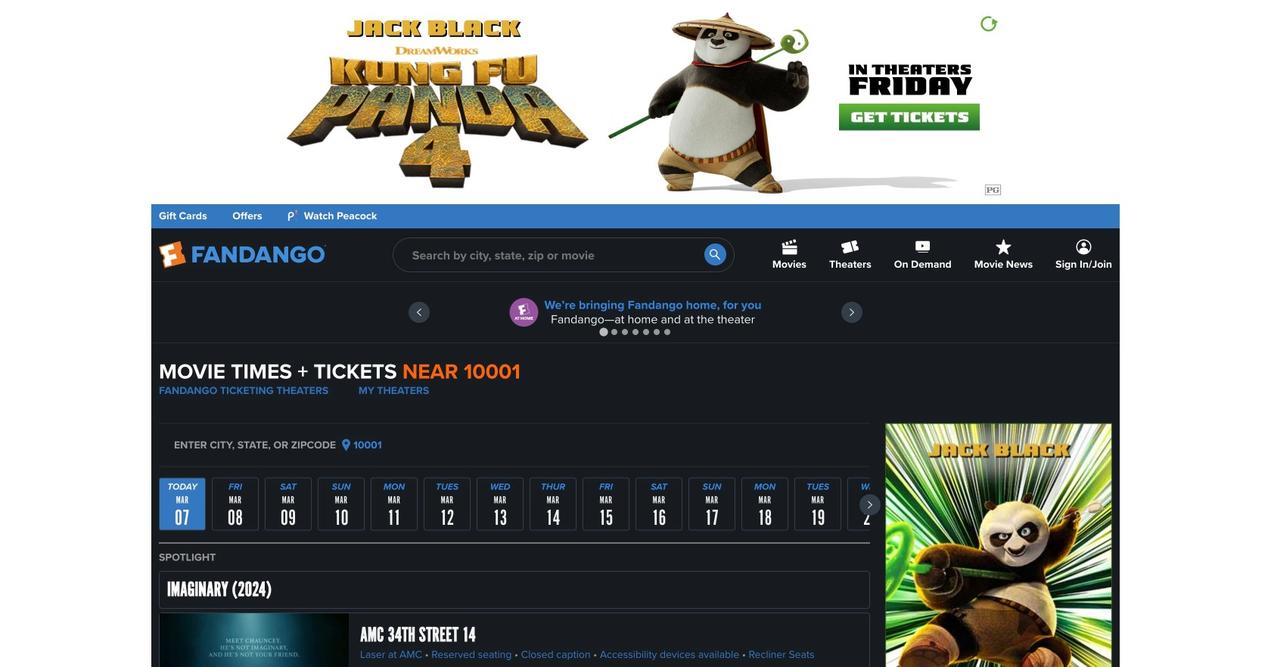 Task type: vqa. For each thing, say whether or not it's contained in the screenshot.
ADVERTISEMENT element
yes



Task type: describe. For each thing, give the bounding box(es) containing it.
Search by city, state, zip or movie text field
[[393, 238, 735, 272]]

1 vertical spatial advertisement element
[[885, 423, 1112, 667]]

location light image
[[342, 439, 350, 451]]



Task type: locate. For each thing, give the bounding box(es) containing it.
0 vertical spatial advertisement element
[[269, 8, 1003, 197]]

0 vertical spatial region
[[151, 282, 1120, 343]]

advertisement element
[[269, 8, 1003, 197], [885, 423, 1112, 667]]

offer icon image
[[510, 298, 538, 327]]

imaginary (2024) image
[[160, 614, 349, 667]]

None search field
[[393, 238, 735, 272]]

select a slide to show tab list
[[151, 326, 1120, 337]]

1 of 60 group
[[159, 478, 206, 532]]

region
[[151, 282, 1120, 343], [159, 478, 894, 532]]

1 vertical spatial region
[[159, 478, 894, 532]]



